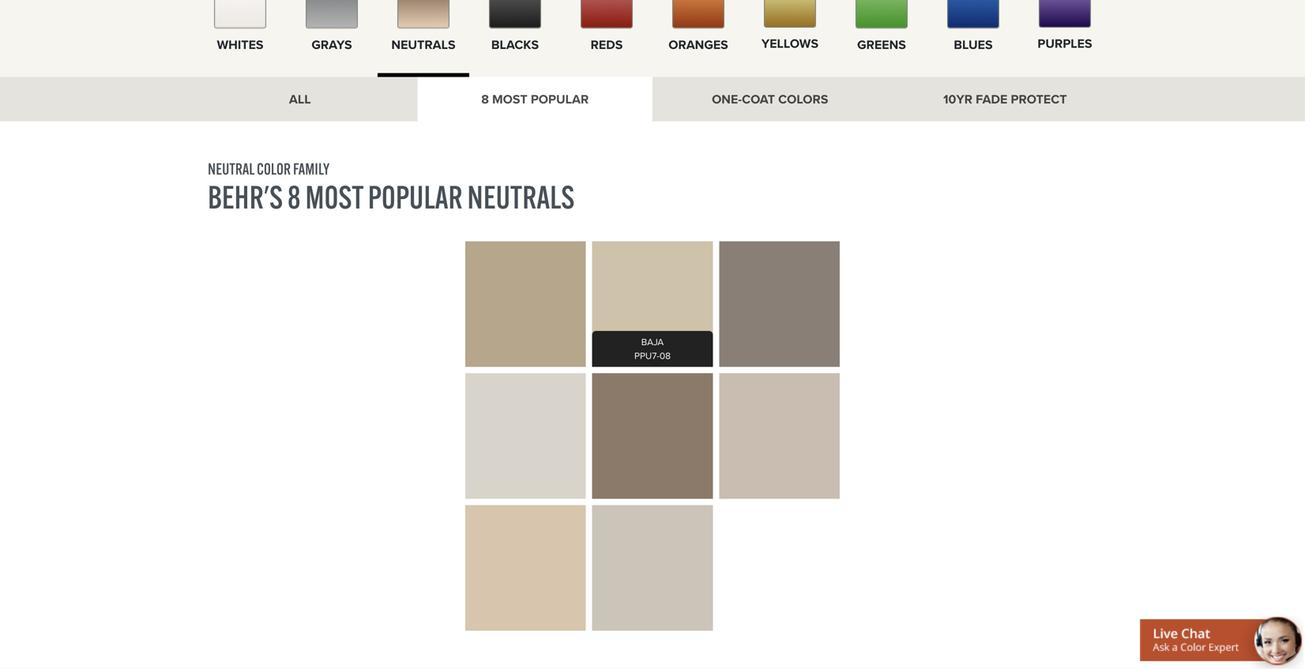 Task type: describe. For each thing, give the bounding box(es) containing it.
gray image
[[306, 0, 358, 29]]

reds
[[591, 35, 623, 54]]

8 inside 'neutral color family behr's 8 most popular neutrals'
[[288, 177, 301, 217]]

oranges
[[669, 35, 728, 54]]

purples
[[1038, 34, 1093, 53]]

blues
[[954, 35, 993, 54]]

colors
[[779, 90, 829, 108]]

orange image
[[673, 0, 725, 29]]

red image
[[581, 0, 633, 29]]

popular
[[368, 177, 463, 217]]

neutrals
[[392, 35, 456, 54]]

neutral image
[[398, 0, 450, 29]]

neutral
[[208, 159, 255, 178]]

ppu7-
[[635, 349, 660, 363]]

most
[[492, 90, 528, 108]]

white image
[[214, 0, 266, 29]]

protect
[[1011, 90, 1067, 108]]

blue image
[[948, 0, 1000, 29]]

1 horizontal spatial 8
[[481, 90, 489, 108]]

neutrals
[[467, 177, 575, 217]]

color
[[257, 159, 291, 178]]

one-
[[712, 90, 742, 108]]



Task type: vqa. For each thing, say whether or not it's contained in the screenshot.
Behr's
yes



Task type: locate. For each thing, give the bounding box(es) containing it.
all
[[289, 90, 311, 108]]

one-coat colors
[[712, 90, 829, 108]]

green image
[[856, 0, 908, 29]]

8 left the 'most'
[[481, 90, 489, 108]]

live chat online image image
[[1140, 615, 1306, 669]]

1 vertical spatial 8
[[288, 177, 301, 217]]

10yr fade protect
[[944, 90, 1067, 108]]

coat
[[742, 90, 775, 108]]

most
[[305, 177, 363, 217]]

purple image
[[1039, 0, 1091, 28]]

greens
[[858, 35, 906, 54]]

0 vertical spatial 8
[[481, 90, 489, 108]]

10yr
[[944, 90, 973, 108]]

08
[[660, 349, 671, 363]]

yellow image
[[764, 0, 816, 28]]

8 left most
[[288, 177, 301, 217]]

neutral color family behr's 8 most popular neutrals
[[208, 159, 575, 217]]

fade
[[976, 90, 1008, 108]]

grays
[[312, 35, 352, 54]]

baja ppu7-08
[[635, 335, 671, 363]]

blacks
[[491, 35, 539, 54]]

whites
[[217, 35, 264, 54]]

8 most popular
[[481, 90, 589, 108]]

popular
[[531, 90, 589, 108]]

8
[[481, 90, 489, 108], [288, 177, 301, 217]]

family
[[293, 159, 330, 178]]

yellows
[[762, 34, 819, 53]]

0 horizontal spatial 8
[[288, 177, 301, 217]]

behr's
[[208, 177, 283, 217]]

black image
[[489, 0, 541, 29]]

baja
[[642, 335, 664, 349]]



